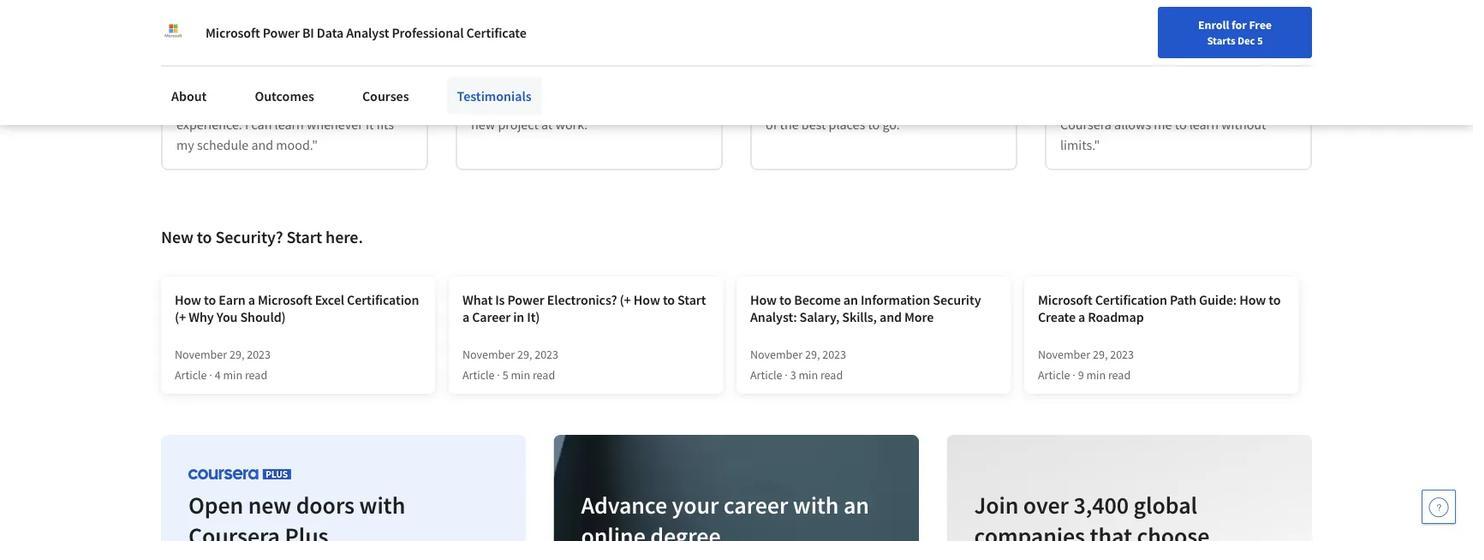 Task type: vqa. For each thing, say whether or not it's contained in the screenshot.
my
yes



Task type: locate. For each thing, give the bounding box(es) containing it.
degree
[[650, 521, 721, 541]]

0 horizontal spatial (+
[[175, 308, 186, 325]]

i left need
[[807, 74, 810, 92]]

your up degree
[[672, 490, 719, 520]]

0 vertical spatial power
[[263, 24, 300, 41]]

to
[[244, 74, 255, 92], [621, 95, 633, 112], [868, 116, 880, 133], [1175, 116, 1187, 133], [197, 226, 212, 248], [204, 291, 216, 308], [663, 291, 675, 308], [780, 291, 792, 308], [1269, 291, 1281, 308]]

offer,
[[871, 95, 900, 112]]

1 horizontal spatial certification
[[1095, 291, 1167, 308]]

certification
[[347, 291, 419, 308], [1095, 291, 1167, 308]]

coursera
[[903, 95, 954, 112], [1060, 116, 1112, 133], [188, 521, 280, 541]]

november
[[175, 347, 227, 362], [463, 347, 515, 362], [750, 347, 803, 362], [1038, 347, 1091, 362]]

november inside november 29, 2023 article · 4 min read
[[175, 347, 227, 362]]

at inside "to be able to take courses at my own pace and rhythm has been an amazing experience. i can learn whenever it fits my schedule and mood."
[[332, 74, 343, 92]]

my up work."
[[554, 95, 572, 112]]

4 read from the left
[[1108, 367, 1131, 383]]

2023 inside november 29, 2023 article · 5 min read
[[535, 347, 558, 362]]

3 min from the left
[[799, 367, 818, 383]]

1 with from the left
[[359, 490, 405, 520]]

1 certification from the left
[[347, 291, 419, 308]]

at right better
[[1279, 74, 1290, 92]]

with right career at the bottom of the page
[[793, 490, 839, 520]]

open new doors with coursera plus
[[188, 490, 405, 541]]

2 vertical spatial i
[[245, 116, 249, 133]]

professional
[[392, 24, 464, 41]]

0 horizontal spatial coursera
[[188, 521, 280, 541]]

at for courses
[[332, 74, 343, 92]]

you
[[216, 308, 238, 325]]

· left the 3
[[785, 367, 788, 383]]

to inside "when i need courses on topics that my university doesn't offer, coursera is one of the best places to go."
[[868, 116, 880, 133]]

and
[[651, 74, 673, 92], [206, 95, 228, 112], [251, 136, 273, 153], [880, 308, 902, 325]]

how left become on the right
[[750, 291, 777, 308]]

article inside november 29, 2023 article · 5 min read
[[463, 367, 495, 383]]

a left career
[[463, 308, 470, 325]]

november inside november 29, 2023 article · 5 min read
[[463, 347, 515, 362]]

2 november from the left
[[463, 347, 515, 362]]

the right the of
[[780, 116, 799, 133]]

with inside open new doors with coursera plus
[[359, 490, 405, 520]]

november up '4'
[[175, 347, 227, 362]]

0 vertical spatial that
[[946, 74, 970, 92]]

4 november from the left
[[1038, 347, 1091, 362]]

1 horizontal spatial start
[[678, 291, 706, 308]]

coursera inside the "learning isn't just about being better at your job: it's so much more than that. coursera allows me to learn without limits."
[[1060, 116, 1112, 133]]

1 horizontal spatial courses
[[575, 95, 618, 112]]

· for roadmap
[[1073, 367, 1076, 383]]

2023 down salary,
[[822, 347, 846, 362]]

new down "coursera plus" image
[[248, 490, 291, 520]]

microsoft up november 29, 2023 article · 9 min read
[[1038, 291, 1093, 308]]

what
[[463, 291, 493, 308]]

(+ inside how to earn a microsoft excel certification (+ why you should)
[[175, 308, 186, 325]]

(+ left why on the bottom
[[175, 308, 186, 325]]

that down 3,400
[[1090, 521, 1132, 541]]

article left the 3
[[750, 367, 783, 383]]

9
[[1078, 367, 1084, 383]]

29, down you
[[230, 347, 244, 362]]

at inside "i directly applied the concepts and skills i learned from my courses to an exciting new project at work."
[[541, 116, 553, 133]]

0 vertical spatial start
[[287, 226, 322, 248]]

2 learn from the left
[[1190, 116, 1219, 133]]

with right 'doors'
[[359, 490, 405, 520]]

None search field
[[244, 11, 655, 45]]

1 horizontal spatial that
[[1090, 521, 1132, 541]]

2 article from the left
[[463, 367, 495, 383]]

learn down more
[[1190, 116, 1219, 133]]

i
[[807, 74, 810, 92], [471, 95, 475, 112], [245, 116, 249, 133]]

4 2023 from the left
[[1110, 347, 1134, 362]]

3,400
[[1074, 490, 1129, 520]]

that inside join over 3,400 global companies that choos
[[1090, 521, 1132, 541]]

november up 9
[[1038, 347, 1091, 362]]

29, inside november 29, 2023 article · 5 min read
[[517, 347, 532, 362]]

read inside november 29, 2023 article · 5 min read
[[533, 367, 555, 383]]

min inside november 29, 2023 article · 4 min read
[[223, 367, 242, 383]]

a inside how to earn a microsoft excel certification (+ why you should)
[[248, 291, 255, 308]]

an inside advance your career with an online degree
[[844, 490, 869, 520]]

certification left path
[[1095, 291, 1167, 308]]

enroll
[[1198, 17, 1229, 33]]

2023 down it)
[[535, 347, 558, 362]]

1 horizontal spatial learn
[[1190, 116, 1219, 133]]

read inside 'november 29, 2023 article · 3 min read'
[[820, 367, 843, 383]]

2 horizontal spatial a
[[1078, 308, 1085, 325]]

min right '4'
[[223, 367, 242, 383]]

1 vertical spatial start
[[678, 291, 706, 308]]

3 read from the left
[[820, 367, 843, 383]]

29, inside 'november 29, 2023 article · 3 min read'
[[805, 347, 820, 362]]

2 with from the left
[[793, 490, 839, 520]]

5 inside november 29, 2023 article · 5 min read
[[502, 367, 508, 383]]

your inside advance your career with an online degree
[[672, 490, 719, 520]]

1 min from the left
[[223, 367, 242, 383]]

november inside november 29, 2023 article · 9 min read
[[1038, 347, 1091, 362]]

november for how to become an information security analyst: salary, skills, and more
[[750, 347, 803, 362]]

with for career
[[793, 490, 839, 520]]

1 how from the left
[[175, 291, 201, 308]]

· left 9
[[1073, 367, 1076, 383]]

29, inside november 29, 2023 article · 4 min read
[[230, 347, 244, 362]]

1 vertical spatial your
[[672, 490, 719, 520]]

november 29, 2023 article · 3 min read
[[750, 347, 846, 383]]

path
[[1170, 291, 1197, 308]]

0 vertical spatial new
[[471, 116, 495, 133]]

learn for more
[[1190, 116, 1219, 133]]

at down from
[[541, 116, 553, 133]]

your down "learning
[[1060, 95, 1086, 112]]

2 horizontal spatial courses
[[845, 74, 888, 92]]

1 learn from the left
[[275, 116, 304, 133]]

allows
[[1114, 116, 1151, 133]]

1 vertical spatial coursera
[[1060, 116, 1112, 133]]

min inside 'november 29, 2023 article · 3 min read'
[[799, 367, 818, 383]]

courses up offer,
[[845, 74, 888, 92]]

· left '4'
[[209, 367, 212, 383]]

0 horizontal spatial a
[[248, 291, 255, 308]]

november up the 3
[[750, 347, 803, 362]]

courses up work."
[[575, 95, 618, 112]]

with
[[359, 490, 405, 520], [793, 490, 839, 520]]

2 horizontal spatial i
[[807, 74, 810, 92]]

salary,
[[800, 308, 840, 325]]

2 min from the left
[[511, 367, 530, 383]]

to inside how to become an information security analyst: salary, skills, and more
[[780, 291, 792, 308]]

how right guide:
[[1240, 291, 1266, 308]]

article inside november 29, 2023 article · 9 min read
[[1038, 367, 1070, 383]]

join over 3,400 global companies that choos
[[974, 490, 1210, 541]]

article inside november 29, 2023 article · 4 min read
[[175, 367, 207, 383]]

2023 down should)
[[247, 347, 271, 362]]

read for and
[[820, 367, 843, 383]]

concepts
[[597, 74, 648, 92]]

start left the analyst:
[[678, 291, 706, 308]]

article left '4'
[[175, 367, 207, 383]]

my inside "i directly applied the concepts and skills i learned from my courses to an exciting new project at work."
[[554, 95, 572, 112]]

doors
[[296, 490, 355, 520]]

an inside "i directly applied the concepts and skills i learned from my courses to an exciting new project at work."
[[636, 95, 650, 112]]

2 · from the left
[[497, 367, 500, 383]]

certificate
[[466, 24, 527, 41]]

1 horizontal spatial power
[[508, 291, 544, 308]]

1 horizontal spatial with
[[793, 490, 839, 520]]

your
[[1060, 95, 1086, 112], [672, 490, 719, 520]]

data
[[317, 24, 344, 41]]

(+ right electronics?
[[620, 291, 631, 308]]

1 vertical spatial power
[[508, 291, 544, 308]]

0 vertical spatial coursera
[[903, 95, 954, 112]]

chaitanya
[[1129, 30, 1187, 47]]

4 min from the left
[[1086, 367, 1106, 383]]

2023 down roadmap
[[1110, 347, 1134, 362]]

3 2023 from the left
[[822, 347, 846, 362]]

of
[[766, 116, 777, 133]]

coursera down open
[[188, 521, 280, 541]]

min inside november 29, 2023 article · 9 min read
[[1086, 367, 1106, 383]]

1 horizontal spatial at
[[541, 116, 553, 133]]

coursera up limits." at the top of page
[[1060, 116, 1112, 133]]

3 article from the left
[[750, 367, 783, 383]]

amazing
[[347, 95, 396, 112]]

coursera plus image
[[188, 469, 291, 480]]

article
[[175, 367, 207, 383], [463, 367, 495, 383], [750, 367, 783, 383], [1038, 367, 1070, 383]]

article left 9
[[1038, 367, 1070, 383]]

4 how from the left
[[1240, 291, 1266, 308]]

min inside november 29, 2023 article · 5 min read
[[511, 367, 530, 383]]

enroll for free starts dec 5
[[1198, 17, 1272, 47]]

read inside november 29, 2023 article · 9 min read
[[1108, 367, 1131, 383]]

· inside 'november 29, 2023 article · 3 min read'
[[785, 367, 788, 383]]

3 november from the left
[[750, 347, 803, 362]]

0 horizontal spatial i
[[245, 116, 249, 133]]

with inside advance your career with an online degree
[[793, 490, 839, 520]]

5 for ·
[[502, 367, 508, 383]]

courses up been
[[285, 74, 329, 92]]

from
[[524, 95, 551, 112]]

a right create
[[1078, 308, 1085, 325]]

job:
[[1089, 95, 1111, 112]]

1 horizontal spatial 5
[[1257, 33, 1263, 47]]

4 article from the left
[[1038, 367, 1070, 383]]

29, for you
[[230, 347, 244, 362]]

29, inside november 29, 2023 article · 9 min read
[[1093, 347, 1108, 362]]

outcomes link
[[244, 77, 325, 115]]

article inside 'november 29, 2023 article · 3 min read'
[[750, 367, 783, 383]]

start
[[287, 226, 322, 248], [678, 291, 706, 308]]

isn't
[[1119, 74, 1144, 92]]

2023 for career
[[535, 347, 558, 362]]

· inside november 29, 2023 article · 9 min read
[[1073, 367, 1076, 383]]

courses
[[362, 87, 409, 104]]

3 29, from the left
[[805, 347, 820, 362]]

november 29, 2023 article · 5 min read
[[463, 347, 558, 383]]

4 29, from the left
[[1093, 347, 1108, 362]]

start left here.
[[287, 226, 322, 248]]

0 horizontal spatial new
[[248, 490, 291, 520]]

and up exciting
[[651, 74, 673, 92]]

2 horizontal spatial coursera
[[1060, 116, 1112, 133]]

2023 inside november 29, 2023 article · 4 min read
[[247, 347, 271, 362]]

at down 2018
[[332, 74, 343, 92]]

read down it)
[[533, 367, 555, 383]]

0 vertical spatial your
[[1060, 95, 1086, 112]]

read right '4'
[[245, 367, 267, 383]]

an inside "to be able to take courses at my own pace and rhythm has been an amazing experience. i can learn whenever it fits my schedule and mood."
[[330, 95, 344, 112]]

2023 for you
[[247, 347, 271, 362]]

just
[[1146, 74, 1167, 92]]

2 how from the left
[[634, 291, 660, 308]]

excel
[[315, 291, 344, 308]]

how inside microsoft certification path guide: how to create a roadmap
[[1240, 291, 1266, 308]]

it)
[[527, 308, 540, 325]]

about
[[1170, 74, 1204, 92]]

experience.
[[176, 116, 242, 133]]

1 vertical spatial the
[[780, 116, 799, 133]]

29, down roadmap
[[1093, 347, 1108, 362]]

article down career
[[463, 367, 495, 383]]

coursera down topics
[[903, 95, 954, 112]]

and left more
[[880, 308, 902, 325]]

0 horizontal spatial that
[[946, 74, 970, 92]]

· down career
[[497, 367, 500, 383]]

1 horizontal spatial your
[[1060, 95, 1086, 112]]

0 horizontal spatial courses
[[285, 74, 329, 92]]

at inside the "learning isn't just about being better at your job: it's so much more than that. coursera allows me to learn without limits."
[[1279, 74, 1290, 92]]

1 · from the left
[[209, 367, 212, 383]]

that up is
[[946, 74, 970, 92]]

show notifications image
[[1242, 21, 1263, 42]]

1 horizontal spatial (+
[[620, 291, 631, 308]]

read right the 3
[[820, 367, 843, 383]]

0 horizontal spatial with
[[359, 490, 405, 520]]

that.
[[1247, 95, 1274, 112]]

skills
[[676, 74, 704, 92]]

1 vertical spatial 5
[[502, 367, 508, 383]]

certification inside microsoft certification path guide: how to create a roadmap
[[1095, 291, 1167, 308]]

5 right dec
[[1257, 33, 1263, 47]]

0 horizontal spatial certification
[[347, 291, 419, 308]]

1 horizontal spatial the
[[780, 116, 799, 133]]

my up one
[[973, 74, 990, 92]]

new down learned
[[471, 116, 495, 133]]

the right applied
[[575, 74, 594, 92]]

courses
[[285, 74, 329, 92], [845, 74, 888, 92], [575, 95, 618, 112]]

english
[[1145, 19, 1186, 36]]

certification right excel
[[347, 291, 419, 308]]

article for how to earn a microsoft excel certification (+ why you should)
[[175, 367, 207, 383]]

to inside "i directly applied the concepts and skills i learned from my courses to an exciting new project at work."
[[621, 95, 633, 112]]

i inside "to be able to take courses at my own pace and rhythm has been an amazing experience. i can learn whenever it fits my schedule and mood."
[[245, 116, 249, 133]]

microsoft for microsoft certification path guide: how to create a roadmap
[[1038, 291, 1093, 308]]

article for microsoft certification path guide: how to create a roadmap
[[1038, 367, 1070, 383]]

bi
[[302, 24, 314, 41]]

courses link
[[352, 77, 419, 115]]

new to security? start here.
[[161, 226, 363, 248]]

learn inside "to be able to take courses at my own pace and rhythm has been an amazing experience. i can learn whenever it fits my schedule and mood."
[[275, 116, 304, 133]]

start inside what is power electronics? (+ how to start a career in it)
[[678, 291, 706, 308]]

microsoft up able
[[206, 24, 260, 41]]

3 · from the left
[[785, 367, 788, 383]]

3
[[790, 367, 796, 383]]

5 down career
[[502, 367, 508, 383]]

1 29, from the left
[[230, 347, 244, 362]]

felipe
[[245, 20, 280, 37]]

microsoft left excel
[[258, 291, 312, 308]]

career
[[724, 490, 788, 520]]

0 horizontal spatial at
[[332, 74, 343, 92]]

1 horizontal spatial a
[[463, 308, 470, 325]]

0 horizontal spatial 5
[[502, 367, 508, 383]]

power left bi
[[263, 24, 300, 41]]

i down ""i" at top left
[[471, 95, 475, 112]]

· inside november 29, 2023 article · 5 min read
[[497, 367, 500, 383]]

power
[[263, 24, 300, 41], [508, 291, 544, 308]]

1 read from the left
[[245, 367, 267, 383]]

read right 9
[[1108, 367, 1131, 383]]

0 horizontal spatial the
[[575, 74, 594, 92]]

1 article from the left
[[175, 367, 207, 383]]

november down career
[[463, 347, 515, 362]]

the inside "when i need courses on topics that my university doesn't offer, coursera is one of the best places to go."
[[780, 116, 799, 133]]

article for how to become an information security analyst: salary, skills, and more
[[750, 367, 783, 383]]

2023 inside 'november 29, 2023 article · 3 min read'
[[822, 347, 846, 362]]

0 vertical spatial 5
[[1257, 33, 1263, 47]]

29, down in on the left bottom
[[517, 347, 532, 362]]

analyst:
[[750, 308, 797, 325]]

an inside how to become an information security analyst: salary, skills, and more
[[844, 291, 858, 308]]

november inside 'november 29, 2023 article · 3 min read'
[[750, 347, 803, 362]]

how right electronics?
[[634, 291, 660, 308]]

1 november from the left
[[175, 347, 227, 362]]

1 vertical spatial new
[[248, 490, 291, 520]]

open
[[188, 490, 243, 520]]

min right the 3
[[799, 367, 818, 383]]

0 vertical spatial i
[[807, 74, 810, 92]]

how inside how to earn a microsoft excel certification (+ why you should)
[[175, 291, 201, 308]]

2 horizontal spatial at
[[1279, 74, 1290, 92]]

microsoft for microsoft power bi data analyst professional certificate
[[206, 24, 260, 41]]

29, down salary,
[[805, 347, 820, 362]]

min down in on the left bottom
[[511, 367, 530, 383]]

to inside microsoft certification path guide: how to create a roadmap
[[1269, 291, 1281, 308]]

read inside november 29, 2023 article · 4 min read
[[245, 367, 267, 383]]

article for what is power electronics? (+ how to start a career in it)
[[463, 367, 495, 383]]

1 vertical spatial i
[[471, 95, 475, 112]]

on
[[891, 74, 906, 92]]

3 how from the left
[[750, 291, 777, 308]]

2023
[[247, 347, 271, 362], [535, 347, 558, 362], [822, 347, 846, 362], [1110, 347, 1134, 362]]

0 horizontal spatial learn
[[275, 116, 304, 133]]

2 read from the left
[[533, 367, 555, 383]]

and down can
[[251, 136, 273, 153]]

schedule
[[197, 136, 249, 153]]

0 horizontal spatial power
[[263, 24, 300, 41]]

read for career
[[533, 367, 555, 383]]

1 2023 from the left
[[247, 347, 271, 362]]

"learning
[[1060, 74, 1116, 92]]

"i
[[471, 74, 481, 92]]

electronics?
[[547, 291, 617, 308]]

4 · from the left
[[1073, 367, 1076, 383]]

power inside what is power electronics? (+ how to start a career in it)
[[508, 291, 544, 308]]

microsoft inside microsoft certification path guide: how to create a roadmap
[[1038, 291, 1093, 308]]

min right 9
[[1086, 367, 1106, 383]]

2 vertical spatial coursera
[[188, 521, 280, 541]]

with for doors
[[359, 490, 405, 520]]

learn down has
[[275, 116, 304, 133]]

coursera inside "when i need courses on topics that my university doesn't offer, coursera is one of the best places to go."
[[903, 95, 954, 112]]

29,
[[230, 347, 244, 362], [517, 347, 532, 362], [805, 347, 820, 362], [1093, 347, 1108, 362]]

your inside the "learning isn't just about being better at your job: it's so much more than that. coursera allows me to learn without limits."
[[1060, 95, 1086, 112]]

i left can
[[245, 116, 249, 133]]

whenever
[[307, 116, 363, 133]]

1 vertical spatial that
[[1090, 521, 1132, 541]]

how left you
[[175, 291, 201, 308]]

be
[[199, 74, 213, 92]]

2 2023 from the left
[[535, 347, 558, 362]]

"learning isn't just about being better at your job: it's so much more than that. coursera allows me to learn without limits."
[[1060, 74, 1290, 153]]

1 horizontal spatial new
[[471, 116, 495, 133]]

0 horizontal spatial your
[[672, 490, 719, 520]]

1 horizontal spatial i
[[471, 95, 475, 112]]

5
[[1257, 33, 1263, 47], [502, 367, 508, 383]]

courses inside "to be able to take courses at my own pace and rhythm has been an amazing experience. i can learn whenever it fits my schedule and mood."
[[285, 74, 329, 92]]

at
[[332, 74, 343, 92], [1279, 74, 1290, 92], [541, 116, 553, 133]]

power right "is"
[[508, 291, 544, 308]]

security
[[933, 291, 981, 308]]

5 inside enroll for free starts dec 5
[[1257, 33, 1263, 47]]

min
[[223, 367, 242, 383], [511, 367, 530, 383], [799, 367, 818, 383], [1086, 367, 1106, 383]]

0 vertical spatial the
[[575, 74, 594, 92]]

since
[[292, 40, 321, 57]]

a right 'earn'
[[248, 291, 255, 308]]

microsoft certification path guide: how to create a roadmap
[[1038, 291, 1281, 325]]

2 certification from the left
[[1095, 291, 1167, 308]]

microsoft
[[206, 24, 260, 41], [258, 291, 312, 308], [1038, 291, 1093, 308]]

2 29, from the left
[[517, 347, 532, 362]]

· inside november 29, 2023 article · 4 min read
[[209, 367, 212, 383]]

1 horizontal spatial coursera
[[903, 95, 954, 112]]

learn inside the "learning isn't just about being better at your job: it's so much more than that. coursera allows me to learn without limits."
[[1190, 116, 1219, 133]]



Task type: describe. For each thing, give the bounding box(es) containing it.
a.
[[1190, 30, 1201, 47]]

rhythm
[[231, 95, 273, 112]]

2018
[[324, 40, 351, 57]]

"to
[[176, 74, 196, 92]]

"when
[[766, 74, 804, 92]]

why
[[189, 308, 214, 325]]

topics
[[909, 74, 944, 92]]

guide:
[[1199, 291, 1237, 308]]

project
[[498, 116, 539, 133]]

information
[[861, 291, 930, 308]]

my down experience.
[[176, 136, 194, 153]]

to inside how to earn a microsoft excel certification (+ why you should)
[[204, 291, 216, 308]]

online
[[581, 521, 646, 541]]

november for how to earn a microsoft excel certification (+ why you should)
[[175, 347, 227, 362]]

a inside what is power electronics? (+ how to start a career in it)
[[463, 308, 470, 325]]

in
[[513, 308, 524, 325]]

certification inside how to earn a microsoft excel certification (+ why you should)
[[347, 291, 419, 308]]

learner
[[245, 40, 289, 57]]

create
[[1038, 308, 1076, 325]]

places
[[829, 116, 865, 133]]

has
[[276, 95, 296, 112]]

learn for has
[[275, 116, 304, 133]]

my inside "when i need courses on topics that my university doesn't offer, coursera is one of the best places to go."
[[973, 74, 990, 92]]

min for and
[[799, 367, 818, 383]]

work."
[[555, 116, 592, 133]]

should)
[[240, 308, 286, 325]]

outcomes
[[255, 87, 314, 104]]

courses inside "when i need courses on topics that my university doesn't offer, coursera is one of the best places to go."
[[845, 74, 888, 92]]

exciting
[[653, 95, 697, 112]]

pace
[[176, 95, 204, 112]]

new inside "i directly applied the concepts and skills i learned from my courses to an exciting new project at work."
[[471, 116, 495, 133]]

being
[[1207, 74, 1239, 92]]

security?
[[215, 226, 283, 248]]

· for a
[[497, 367, 500, 383]]

coursera inside open new doors with coursera plus
[[188, 521, 280, 541]]

november 29, 2023 article · 9 min read
[[1038, 347, 1134, 383]]

i inside "i directly applied the concepts and skills i learned from my courses to an exciting new project at work."
[[471, 95, 475, 112]]

29, for career
[[517, 347, 532, 362]]

without
[[1222, 116, 1266, 133]]

university
[[766, 95, 822, 112]]

to inside what is power electronics? (+ how to start a career in it)
[[663, 291, 675, 308]]

to inside the "learning isn't just about being better at your job: it's so much more than that. coursera allows me to learn without limits."
[[1175, 116, 1187, 133]]

help center image
[[1429, 497, 1449, 517]]

2023 for and
[[822, 347, 846, 362]]

more
[[1184, 95, 1215, 112]]

it's
[[1114, 95, 1131, 112]]

2023 inside november 29, 2023 article · 9 min read
[[1110, 347, 1134, 362]]

over
[[1023, 490, 1069, 520]]

here.
[[326, 226, 363, 248]]

analyst
[[346, 24, 389, 41]]

to inside "to be able to take courses at my own pace and rhythm has been an amazing experience. i can learn whenever it fits my schedule and mood."
[[244, 74, 255, 92]]

i inside "when i need courses on topics that my university doesn't offer, coursera is one of the best places to go."
[[807, 74, 810, 92]]

· for why
[[209, 367, 212, 383]]

5 for dec
[[1257, 33, 1263, 47]]

29, for and
[[805, 347, 820, 362]]

testimonials
[[457, 87, 532, 104]]

the inside "i directly applied the concepts and skills i learned from my courses to an exciting new project at work."
[[575, 74, 594, 92]]

microsoft power bi data analyst professional certificate
[[206, 24, 527, 41]]

go."
[[883, 116, 905, 133]]

plus
[[285, 521, 329, 541]]

for
[[1232, 17, 1247, 33]]

mood."
[[276, 136, 318, 153]]

directly
[[483, 74, 526, 92]]

take
[[258, 74, 283, 92]]

microsoft image
[[161, 21, 185, 45]]

able
[[216, 74, 241, 92]]

and inside how to become an information security analyst: salary, skills, and more
[[880, 308, 902, 325]]

how to become an information security analyst: salary, skills, and more
[[750, 291, 981, 325]]

fits
[[376, 116, 394, 133]]

min for career
[[511, 367, 530, 383]]

limits."
[[1060, 136, 1100, 153]]

applied
[[529, 74, 572, 92]]

best
[[802, 116, 826, 133]]

new
[[161, 226, 194, 248]]

that inside "when i need courses on topics that my university doesn't offer, coursera is one of the best places to go."
[[946, 74, 970, 92]]

a inside microsoft certification path guide: how to create a roadmap
[[1078, 308, 1085, 325]]

need
[[813, 74, 842, 92]]

been
[[299, 95, 327, 112]]

my left own
[[346, 74, 364, 92]]

and inside "i directly applied the concepts and skills i learned from my courses to an exciting new project at work."
[[651, 74, 673, 92]]

at for better
[[1279, 74, 1290, 92]]

is
[[495, 291, 505, 308]]

companies
[[974, 521, 1085, 541]]

how inside how to become an information security analyst: salary, skills, and more
[[750, 291, 777, 308]]

felipe m. learner since 2018
[[245, 20, 351, 57]]

november for microsoft certification path guide: how to create a roadmap
[[1038, 347, 1091, 362]]

starts
[[1207, 33, 1236, 47]]

november 29, 2023 article · 4 min read
[[175, 347, 271, 383]]

and up experience.
[[206, 95, 228, 112]]

much
[[1149, 95, 1182, 112]]

new inside open new doors with coursera plus
[[248, 490, 291, 520]]

so
[[1133, 95, 1146, 112]]

read for you
[[245, 367, 267, 383]]

doesn't
[[825, 95, 868, 112]]

(+ inside what is power electronics? (+ how to start a career in it)
[[620, 291, 631, 308]]

0 horizontal spatial start
[[287, 226, 322, 248]]

· for skills,
[[785, 367, 788, 383]]

learned
[[477, 95, 521, 112]]

advance
[[581, 490, 667, 520]]

november for what is power electronics? (+ how to start a career in it)
[[463, 347, 515, 362]]

become
[[794, 291, 841, 308]]

advance your career with an online degree
[[581, 490, 869, 541]]

one
[[969, 95, 990, 112]]

roadmap
[[1088, 308, 1144, 325]]

better
[[1242, 74, 1276, 92]]

it
[[366, 116, 374, 133]]

can
[[251, 116, 272, 133]]

"i directly applied the concepts and skills i learned from my courses to an exciting new project at work."
[[471, 74, 704, 133]]

microsoft inside how to earn a microsoft excel certification (+ why you should)
[[258, 291, 312, 308]]

earn
[[219, 291, 246, 308]]

join
[[974, 490, 1019, 520]]

courses inside "i directly applied the concepts and skills i learned from my courses to an exciting new project at work."
[[575, 95, 618, 112]]

min for you
[[223, 367, 242, 383]]

skills,
[[842, 308, 877, 325]]

how inside what is power electronics? (+ how to start a career in it)
[[634, 291, 660, 308]]



